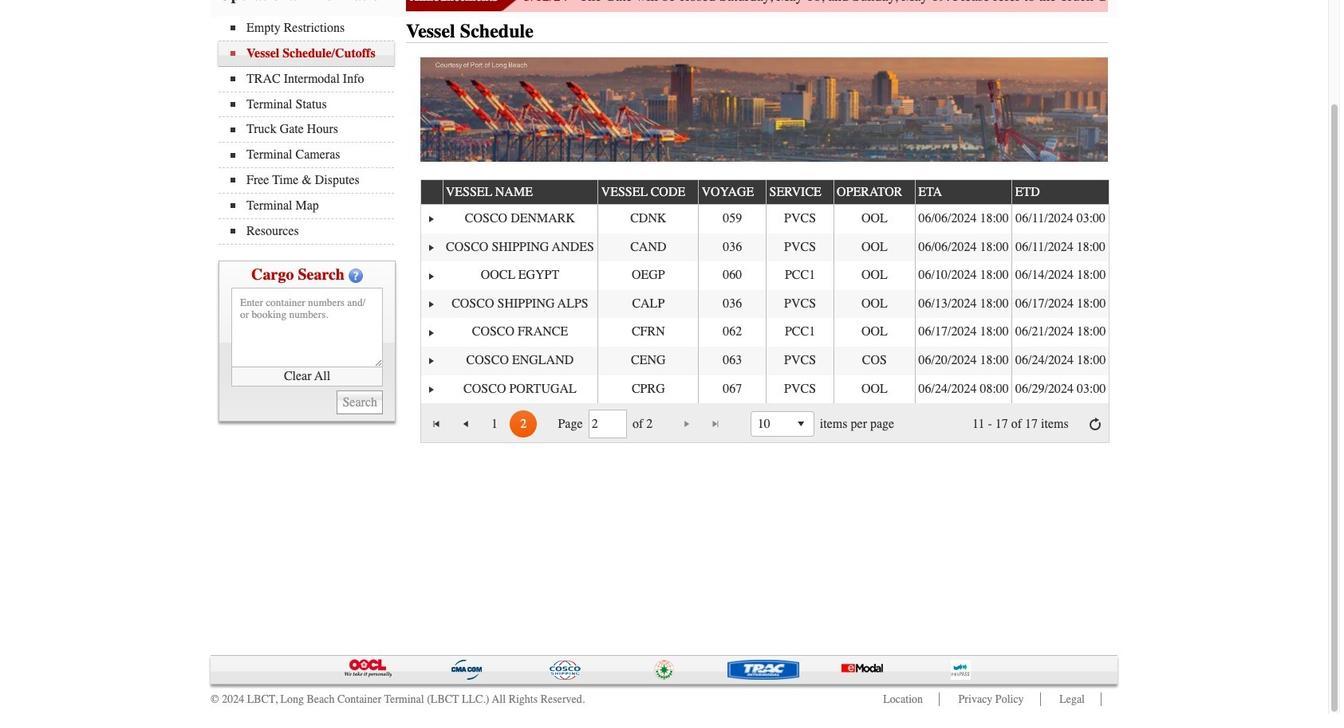 Task type: describe. For each thing, give the bounding box(es) containing it.
1 row from the top
[[421, 179, 1110, 205]]

Enter container numbers and/ or booking numbers.  text field
[[231, 288, 383, 368]]

column header inside row
[[421, 180, 442, 205]]

5 row from the top
[[421, 290, 1109, 319]]

go to the first page image
[[431, 418, 443, 431]]

Page 2 field
[[592, 413, 624, 436]]

page navigation, page 2 of 2 application
[[421, 404, 1109, 443]]

go to the previous page image
[[459, 418, 472, 431]]

refresh image
[[1089, 418, 1102, 431]]

8 row from the top
[[421, 375, 1109, 404]]

7 row from the top
[[421, 347, 1109, 375]]



Task type: vqa. For each thing, say whether or not it's contained in the screenshot.
Pier E, Berths 22/24/26 Physical Address 201 S. Pico Avenue Long Beach, California 90802
no



Task type: locate. For each thing, give the bounding box(es) containing it.
2 row from the top
[[421, 205, 1109, 233]]

row group
[[421, 205, 1109, 404]]

None submit
[[337, 391, 383, 415]]

tree grid
[[421, 179, 1110, 404]]

3 row from the top
[[421, 233, 1109, 262]]

column header
[[421, 180, 442, 205]]

cell
[[421, 205, 442, 233], [442, 205, 598, 233], [598, 205, 698, 233], [698, 205, 766, 233], [766, 205, 834, 233], [834, 205, 915, 233], [915, 205, 1012, 233], [1012, 205, 1109, 233], [421, 233, 442, 262], [442, 233, 598, 262], [598, 233, 698, 262], [698, 233, 766, 262], [766, 233, 834, 262], [834, 233, 915, 262], [915, 233, 1012, 262], [1012, 233, 1109, 262], [421, 262, 442, 290], [442, 262, 598, 290], [598, 262, 698, 290], [698, 262, 766, 290], [766, 262, 834, 290], [834, 262, 915, 290], [915, 262, 1012, 290], [1012, 262, 1109, 290], [421, 290, 442, 319], [442, 290, 598, 319], [598, 290, 698, 319], [698, 290, 766, 319], [766, 290, 834, 319], [834, 290, 915, 319], [915, 290, 1012, 319], [1012, 290, 1109, 319], [421, 319, 442, 347], [442, 319, 598, 347], [598, 319, 698, 347], [698, 319, 766, 347], [766, 319, 834, 347], [834, 319, 915, 347], [915, 319, 1012, 347], [1012, 319, 1109, 347], [421, 347, 442, 375], [442, 347, 598, 375], [598, 347, 698, 375], [698, 347, 766, 375], [766, 347, 834, 375], [834, 347, 915, 375], [915, 347, 1012, 375], [1012, 347, 1109, 375], [421, 375, 442, 404], [442, 375, 598, 404], [598, 375, 698, 404], [698, 375, 766, 404], [766, 375, 834, 404], [834, 375, 915, 404], [915, 375, 1012, 404], [1012, 375, 1109, 404]]

Page sizes drop down field
[[751, 411, 814, 438]]

row
[[421, 179, 1110, 205], [421, 205, 1109, 233], [421, 233, 1109, 262], [421, 262, 1109, 290], [421, 290, 1109, 319], [421, 319, 1109, 347], [421, 347, 1109, 375], [421, 375, 1109, 404]]

6 row from the top
[[421, 319, 1109, 347]]

menu bar
[[219, 16, 402, 245]]

4 row from the top
[[421, 262, 1109, 290]]



